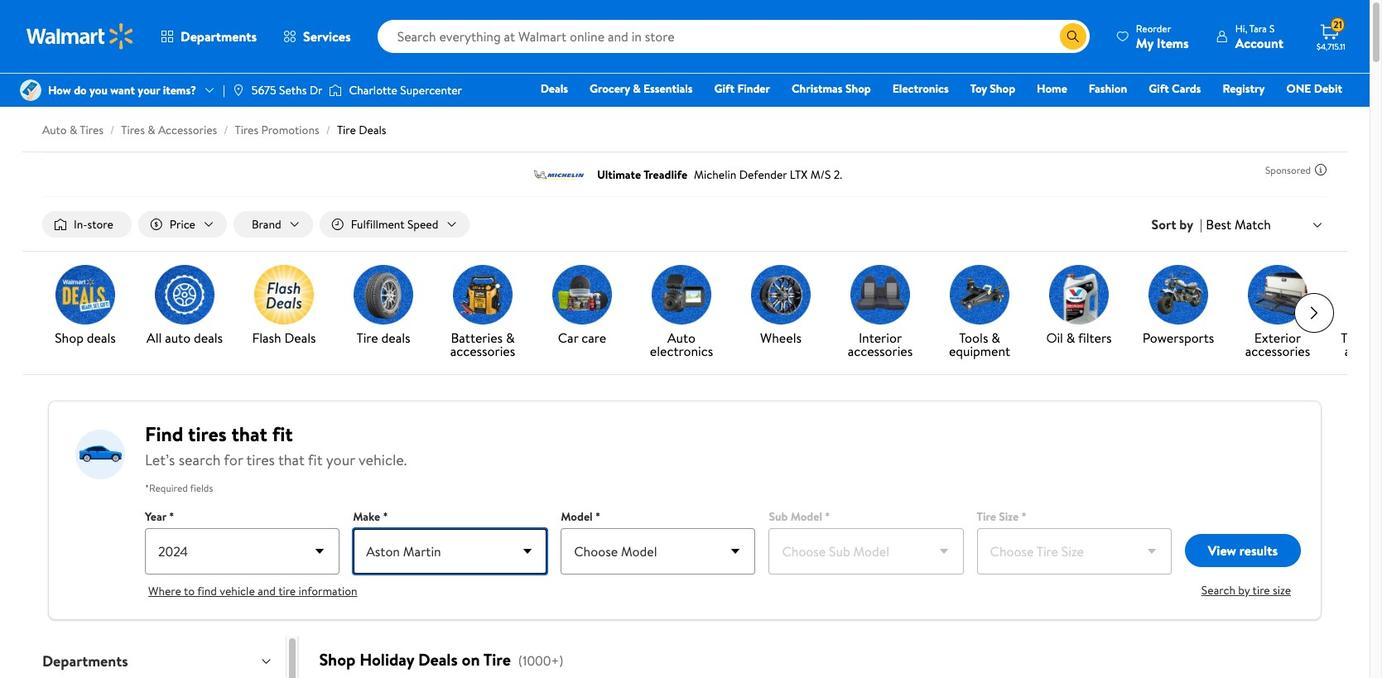 Task type: locate. For each thing, give the bounding box(es) containing it.
tires down 5675
[[235, 122, 258, 138]]

& for filters
[[1066, 329, 1075, 347]]

2 * from the left
[[383, 509, 388, 525]]

wheels link
[[738, 265, 824, 348]]

exterior accessories image
[[1248, 265, 1308, 325]]

2 horizontal spatial /
[[326, 122, 330, 138]]

| left 5675
[[223, 82, 225, 99]]

$4,715.11
[[1317, 41, 1345, 52]]

2 horizontal spatial  image
[[329, 82, 342, 99]]

your right "want"
[[138, 82, 160, 99]]

auto for auto & tires / tires & accessories / tires promotions / tire deals
[[42, 122, 67, 138]]

0 vertical spatial fit
[[272, 420, 293, 448]]

equipment
[[949, 342, 1010, 360]]

1 horizontal spatial gift
[[1149, 80, 1169, 97]]

make *
[[353, 509, 388, 525]]

sort
[[1152, 215, 1176, 234]]

finder
[[737, 80, 770, 97]]

charlotte supercenter
[[349, 82, 462, 99]]

1 horizontal spatial model
[[791, 509, 822, 525]]

tire right on at the left bottom of the page
[[483, 648, 511, 671]]

2 horizontal spatial tires
[[235, 122, 258, 138]]

0 vertical spatial departments
[[181, 27, 257, 46]]

& right batteries at the left of page
[[506, 329, 515, 347]]

by for search
[[1238, 582, 1250, 599]]

all auto deals link
[[142, 265, 228, 348]]

0 horizontal spatial tires
[[80, 122, 103, 138]]

1 vertical spatial tires
[[246, 450, 275, 470]]

1 horizontal spatial fit
[[308, 450, 323, 470]]

shop deals link
[[42, 265, 128, 348]]

in-store
[[74, 216, 113, 233]]

2 accessories from the left
[[848, 342, 913, 360]]

3 deals from the left
[[381, 329, 410, 347]]

deals down tires image
[[381, 329, 410, 347]]

accessories down interior accessories image
[[848, 342, 913, 360]]

0 horizontal spatial |
[[223, 82, 225, 99]]

batteries & accessories image
[[453, 265, 513, 325]]

0 horizontal spatial departments
[[42, 651, 128, 672]]

search icon image
[[1066, 30, 1080, 43]]

results
[[1239, 541, 1278, 560]]

& down do
[[70, 122, 77, 138]]

auto inside auto electronics
[[667, 329, 696, 347]]

1 horizontal spatial |
[[1200, 215, 1203, 234]]

auto
[[42, 122, 67, 138], [667, 329, 696, 347]]

tara
[[1249, 21, 1267, 35]]

hi,
[[1235, 21, 1247, 35]]

1 gift from the left
[[714, 80, 735, 97]]

deals inside flash deals link
[[284, 329, 316, 347]]

price button
[[138, 211, 227, 238]]

car care image
[[552, 265, 612, 325]]

charlotte
[[349, 82, 397, 99]]

shop left holiday
[[319, 648, 356, 671]]

tires
[[80, 122, 103, 138], [121, 122, 145, 138], [235, 122, 258, 138]]

1 vertical spatial your
[[326, 450, 355, 470]]

*
[[169, 509, 174, 525], [383, 509, 388, 525], [595, 509, 600, 525], [825, 509, 830, 525], [1021, 509, 1026, 525]]

seths
[[279, 82, 307, 99]]

0 horizontal spatial fit
[[272, 420, 293, 448]]

search
[[1201, 582, 1235, 599]]

Search search field
[[377, 20, 1090, 53]]

* for year *
[[169, 509, 174, 525]]

hi, tara s account
[[1235, 21, 1284, 52]]

how
[[48, 82, 71, 99]]

accessories down batteries & accessories image
[[450, 342, 515, 360]]

& right grocery
[[633, 80, 641, 97]]

shop right toy
[[990, 80, 1015, 97]]

s
[[1269, 21, 1275, 35]]

* for make *
[[383, 509, 388, 525]]

& inside tools & equipment
[[991, 329, 1000, 347]]

accessories
[[450, 342, 515, 360], [848, 342, 913, 360], [1245, 342, 1310, 360]]

1 vertical spatial |
[[1200, 215, 1203, 234]]

fashion
[[1089, 80, 1127, 97]]

0 vertical spatial tires
[[188, 420, 227, 448]]

essentials
[[643, 80, 693, 97]]

deals left grocery
[[540, 80, 568, 97]]

1 vertical spatial departments
[[42, 651, 128, 672]]

1 horizontal spatial auto
[[667, 329, 696, 347]]

interior accessories link
[[837, 265, 923, 361]]

walmart+ link
[[1285, 103, 1350, 121]]

flash deals link
[[241, 265, 327, 348]]

& left accessories
[[148, 122, 155, 138]]

*required
[[145, 481, 188, 495]]

exterior accessories
[[1245, 329, 1310, 360]]

shop right christmas at the top of the page
[[845, 80, 871, 97]]

0 horizontal spatial /
[[110, 122, 114, 138]]

your left vehicle.
[[326, 450, 355, 470]]

1 vertical spatial that
[[278, 450, 305, 470]]

0 horizontal spatial accessories
[[450, 342, 515, 360]]

& inside "batteries & accessories"
[[506, 329, 515, 347]]

/ left tire deals link at the top of page
[[326, 122, 330, 138]]

toy
[[970, 80, 987, 97]]

gift cards link
[[1141, 79, 1208, 98]]

0 horizontal spatial gift
[[714, 80, 735, 97]]

0 vertical spatial |
[[223, 82, 225, 99]]

& right oil
[[1066, 329, 1075, 347]]

2 tires from the left
[[121, 122, 145, 138]]

1 horizontal spatial departments
[[181, 27, 257, 46]]

0 vertical spatial your
[[138, 82, 160, 99]]

 image
[[20, 79, 41, 101], [329, 82, 342, 99], [232, 84, 245, 97]]

gift finder link
[[707, 79, 778, 98]]

departments button down where
[[29, 636, 286, 678]]

 image left how
[[20, 79, 41, 101]]

all auto deals
[[147, 329, 223, 347]]

| inside sort and filter section element
[[1200, 215, 1203, 234]]

tires right for
[[246, 450, 275, 470]]

items?
[[163, 82, 196, 99]]

0 horizontal spatial  image
[[20, 79, 41, 101]]

0 horizontal spatial auto
[[42, 122, 67, 138]]

0 vertical spatial auto
[[42, 122, 67, 138]]

that up for
[[231, 420, 267, 448]]

oil & filters image
[[1049, 265, 1109, 325]]

accessories down next slide for chipmodulewithimages list
[[1245, 342, 1310, 360]]

next slide for chipmodulewithimages list image
[[1294, 293, 1334, 333]]

 image left 5675
[[232, 84, 245, 97]]

tire left "size"
[[977, 509, 996, 525]]

1 horizontal spatial by
[[1238, 582, 1250, 599]]

you
[[89, 82, 108, 99]]

1 horizontal spatial deals
[[194, 329, 223, 347]]

deals right the auto
[[194, 329, 223, 347]]

by right search
[[1238, 582, 1250, 599]]

1 vertical spatial by
[[1238, 582, 1250, 599]]

deals down 'charlotte'
[[359, 122, 386, 138]]

accessories for exterior accessories
[[1245, 342, 1310, 360]]

& right truck
[[1375, 329, 1382, 347]]

2 horizontal spatial accessories
[[1245, 342, 1310, 360]]

sub model *
[[769, 509, 830, 525]]

/ right accessories
[[224, 122, 228, 138]]

1 tires from the left
[[80, 122, 103, 138]]

1 model from the left
[[561, 509, 593, 525]]

tire deals
[[356, 329, 410, 347]]

auto electronics link
[[638, 265, 725, 361]]

tire deals link
[[340, 265, 426, 348]]

1 deals from the left
[[87, 329, 116, 347]]

that
[[231, 420, 267, 448], [278, 450, 305, 470]]

3 accessories from the left
[[1245, 342, 1310, 360]]

1 horizontal spatial that
[[278, 450, 305, 470]]

0 vertical spatial by
[[1179, 215, 1193, 234]]

price
[[170, 216, 195, 233]]

departments tab
[[29, 636, 286, 678]]

0 horizontal spatial tires
[[188, 420, 227, 448]]

| left best
[[1200, 215, 1203, 234]]

home
[[1037, 80, 1067, 97]]

2 / from the left
[[224, 122, 228, 138]]

gift left cards on the top
[[1149, 80, 1169, 97]]

tires down you at the left top of page
[[80, 122, 103, 138]]

1 horizontal spatial tires
[[246, 450, 275, 470]]

2 gift from the left
[[1149, 80, 1169, 97]]

deals for tire deals
[[381, 329, 410, 347]]

tools & equipment
[[949, 329, 1010, 360]]

brand
[[252, 216, 281, 233]]

tire down 'charlotte'
[[337, 122, 356, 138]]

auto
[[165, 329, 191, 347]]

1 horizontal spatial /
[[224, 122, 228, 138]]

by inside search by tire size button
[[1238, 582, 1250, 599]]

gift for gift finder
[[714, 80, 735, 97]]

1 vertical spatial auto
[[667, 329, 696, 347]]

1 horizontal spatial your
[[326, 450, 355, 470]]

0 horizontal spatial deals
[[87, 329, 116, 347]]

& right tools on the right of page
[[991, 329, 1000, 347]]

tire deals link
[[337, 122, 386, 138]]

tires up search
[[188, 420, 227, 448]]

 image right the dr
[[329, 82, 342, 99]]

registry link
[[1215, 79, 1272, 98]]

departments button up "items?" at the left top of the page
[[147, 17, 270, 56]]

1 vertical spatial fit
[[308, 450, 323, 470]]

that right for
[[278, 450, 305, 470]]

exterior
[[1254, 329, 1301, 347]]

store
[[87, 216, 113, 233]]

0 horizontal spatial tire
[[278, 583, 296, 600]]

1 horizontal spatial tires
[[121, 122, 145, 138]]

0 horizontal spatial that
[[231, 420, 267, 448]]

walmart+
[[1293, 104, 1342, 120]]

auto down how
[[42, 122, 67, 138]]

deals inside deals link
[[540, 80, 568, 97]]

by inside sort and filter section element
[[1179, 215, 1193, 234]]

/ right auto & tires link
[[110, 122, 114, 138]]

3 * from the left
[[595, 509, 600, 525]]

gift left finder
[[714, 80, 735, 97]]

deals down shop all. image
[[87, 329, 116, 347]]

3 / from the left
[[326, 122, 330, 138]]

1 horizontal spatial tire
[[1253, 582, 1270, 599]]

tire inside button
[[1253, 582, 1270, 599]]

2 deals from the left
[[194, 329, 223, 347]]

auto electronics
[[650, 329, 713, 360]]

tire inside tire deals link
[[356, 329, 378, 347]]

auto down auto electronics image on the top of page
[[667, 329, 696, 347]]

want
[[110, 82, 135, 99]]

tire size *
[[977, 509, 1026, 525]]

oil & filters link
[[1036, 265, 1122, 348]]

size
[[999, 509, 1019, 525]]

gift
[[714, 80, 735, 97], [1149, 80, 1169, 97]]

0 vertical spatial that
[[231, 420, 267, 448]]

how do you want your items?
[[48, 82, 196, 99]]

your
[[138, 82, 160, 99], [326, 450, 355, 470]]

deals
[[87, 329, 116, 347], [194, 329, 223, 347], [381, 329, 410, 347]]

deals right "flash"
[[284, 329, 316, 347]]

in-
[[74, 216, 87, 233]]

5675 seths dr
[[252, 82, 322, 99]]

auto electronics image
[[652, 265, 711, 325]]

gift for gift cards
[[1149, 80, 1169, 97]]

2 horizontal spatial deals
[[381, 329, 410, 347]]

my
[[1136, 34, 1154, 52]]

fulfillment speed
[[351, 216, 438, 233]]

 image for 5675
[[232, 84, 245, 97]]

christmas shop
[[792, 80, 871, 97]]

(1000+)
[[518, 652, 563, 670]]

& inside truck &
[[1375, 329, 1382, 347]]

tire left the size
[[1253, 582, 1270, 599]]

by right "sort"
[[1179, 215, 1193, 234]]

tire right and
[[278, 583, 296, 600]]

tire down tires image
[[356, 329, 378, 347]]

tires down "want"
[[121, 122, 145, 138]]

0 horizontal spatial model
[[561, 509, 593, 525]]

0 horizontal spatial by
[[1179, 215, 1193, 234]]

1 horizontal spatial  image
[[232, 84, 245, 97]]

1 * from the left
[[169, 509, 174, 525]]

1 horizontal spatial accessories
[[848, 342, 913, 360]]



Task type: vqa. For each thing, say whether or not it's contained in the screenshot.
$80.99
no



Task type: describe. For each thing, give the bounding box(es) containing it.
one debit link
[[1279, 79, 1350, 98]]

for
[[224, 450, 243, 470]]

year *
[[145, 509, 174, 525]]

2 model from the left
[[791, 509, 822, 525]]

let's
[[145, 450, 175, 470]]

on
[[462, 648, 480, 671]]

deals left on at the left bottom of the page
[[418, 648, 458, 671]]

* for model *
[[595, 509, 600, 525]]

one debit walmart+
[[1286, 80, 1342, 120]]

christmas
[[792, 80, 843, 97]]

brand button
[[233, 211, 313, 238]]

your inside find tires that fit let's search for tires that fit your vehicle.
[[326, 450, 355, 470]]

do
[[74, 82, 87, 99]]

powersports
[[1142, 329, 1214, 347]]

tires image
[[354, 265, 413, 325]]

grocery
[[590, 80, 630, 97]]

powersports image
[[1149, 265, 1208, 325]]

debit
[[1314, 80, 1342, 97]]

batteries
[[451, 329, 503, 347]]

& for tires
[[70, 122, 77, 138]]

truck & link
[[1334, 265, 1382, 361]]

and
[[258, 583, 276, 600]]

3 tires from the left
[[235, 122, 258, 138]]

oil
[[1046, 329, 1063, 347]]

information
[[299, 583, 357, 600]]

by for sort
[[1179, 215, 1193, 234]]

1 vertical spatial departments button
[[29, 636, 286, 678]]

auto & tires link
[[42, 122, 103, 138]]

0 vertical spatial departments button
[[147, 17, 270, 56]]

best match
[[1206, 215, 1271, 233]]

fashion link
[[1081, 79, 1135, 98]]

departments inside "tab"
[[42, 651, 128, 672]]

walmart image
[[26, 23, 134, 50]]

year
[[145, 509, 166, 525]]

batteries & accessories
[[450, 329, 515, 360]]

flash deals
[[252, 329, 316, 347]]

auto & tires / tires & accessories / tires promotions / tire deals
[[42, 122, 386, 138]]

best
[[1206, 215, 1231, 233]]

deals for shop deals
[[87, 329, 116, 347]]

toy shop link
[[963, 79, 1023, 98]]

& for accessories
[[506, 329, 515, 347]]

where to find vehicle and tire information button
[[148, 583, 357, 600]]

view
[[1208, 541, 1236, 560]]

speed
[[407, 216, 438, 233]]

& for essentials
[[633, 80, 641, 97]]

wheels image
[[751, 265, 811, 325]]

reorder
[[1136, 21, 1171, 35]]

vehicle type: car and truck image
[[75, 428, 125, 481]]

to
[[184, 583, 195, 600]]

tires promotions link
[[235, 122, 319, 138]]

search
[[179, 450, 221, 470]]

grocery & essentials
[[590, 80, 693, 97]]

cards
[[1172, 80, 1201, 97]]

21
[[1333, 18, 1342, 32]]

in-store button
[[42, 211, 132, 238]]

4 * from the left
[[825, 509, 830, 525]]

filters
[[1078, 329, 1112, 347]]

interior accessories image
[[850, 265, 910, 325]]

& for equipment
[[991, 329, 1000, 347]]

tools & equipment image
[[950, 265, 1009, 325]]

car care
[[558, 329, 606, 347]]

Walmart Site-Wide search field
[[377, 20, 1090, 53]]

search by tire size button
[[1201, 581, 1294, 600]]

0 horizontal spatial your
[[138, 82, 160, 99]]

1 / from the left
[[110, 122, 114, 138]]

reorder my items
[[1136, 21, 1189, 52]]

items
[[1157, 34, 1189, 52]]

best match button
[[1203, 214, 1327, 235]]

exterior accessories link
[[1235, 265, 1321, 361]]

sort by |
[[1152, 215, 1203, 234]]

gift cards
[[1149, 80, 1201, 97]]

view results button
[[1185, 534, 1301, 567]]

deals link
[[533, 79, 576, 98]]

5 * from the left
[[1021, 509, 1026, 525]]

find tires that fit let's search for tires that fit your vehicle.
[[145, 420, 407, 470]]

care
[[582, 329, 606, 347]]

ad disclaimer and feedback image
[[1314, 163, 1327, 176]]

christmas shop link
[[784, 79, 878, 98]]

gift finder
[[714, 80, 770, 97]]

electronics
[[892, 80, 949, 97]]

interior accessories
[[848, 329, 913, 360]]

dr
[[309, 82, 322, 99]]

 image for how
[[20, 79, 41, 101]]

fulfillment speed button
[[319, 211, 470, 238]]

size
[[1273, 582, 1291, 599]]

accessories
[[158, 122, 217, 138]]

model *
[[561, 509, 600, 525]]

find
[[145, 420, 183, 448]]

electronics
[[650, 342, 713, 360]]

shop all. image
[[55, 265, 115, 325]]

sub
[[769, 509, 788, 525]]

accessories for interior accessories
[[848, 342, 913, 360]]

fulfillment
[[351, 216, 405, 233]]

shop auto image
[[155, 265, 214, 325]]

car care link
[[539, 265, 625, 348]]

holiday
[[359, 648, 414, 671]]

oil & filters
[[1046, 329, 1112, 347]]

flash
[[252, 329, 281, 347]]

 image for charlotte
[[329, 82, 342, 99]]

promotions
[[261, 122, 319, 138]]

account
[[1235, 34, 1284, 52]]

search by tire size
[[1201, 582, 1291, 599]]

toy shop
[[970, 80, 1015, 97]]

flash deals image
[[254, 265, 314, 325]]

services button
[[270, 17, 364, 56]]

interior
[[859, 329, 902, 347]]

1 accessories from the left
[[450, 342, 515, 360]]

*required fields
[[145, 481, 213, 495]]

shop down shop all. image
[[55, 329, 84, 347]]

find
[[197, 583, 217, 600]]

wheels
[[760, 329, 802, 347]]

auto for auto electronics
[[667, 329, 696, 347]]

sort and filter section element
[[22, 198, 1347, 251]]



